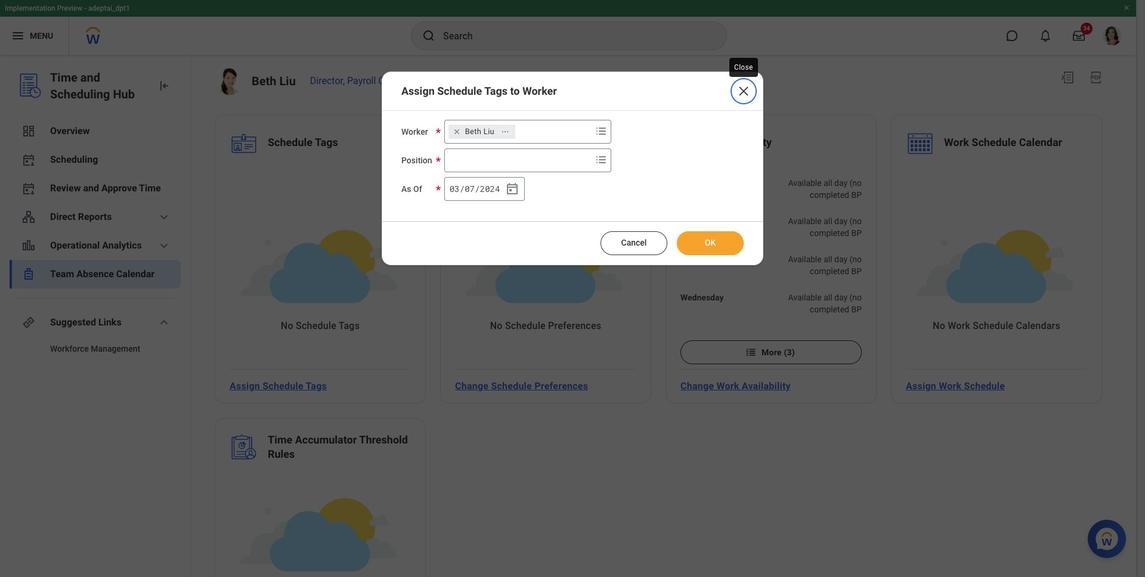 Task type: locate. For each thing, give the bounding box(es) containing it.
2 available all day (no completed bp submissions) from the top
[[789, 217, 862, 250]]

worker
[[523, 85, 557, 97], [402, 127, 428, 137], [550, 130, 585, 143]]

-
[[84, 4, 87, 13]]

work schedule calendar element
[[945, 135, 1063, 152]]

day for wednesday
[[835, 293, 848, 303]]

0 vertical spatial calendar user solid image
[[21, 153, 36, 167]]

schedule tags element
[[268, 135, 338, 152]]

1 vertical spatial liu
[[484, 127, 495, 136]]

tags for assign schedule tags
[[306, 380, 327, 392]]

scheduling inside scheduling worker preferences
[[494, 130, 547, 143]]

1 all from the top
[[824, 178, 833, 188]]

and for time
[[80, 70, 100, 85]]

1 vertical spatial and
[[83, 183, 99, 194]]

suggested links
[[50, 317, 122, 328]]

adeptai_dpt1
[[88, 4, 130, 13]]

0 vertical spatial availability
[[719, 136, 772, 149]]

beth liu right demo_f075.png image
[[252, 74, 296, 88]]

time up overview
[[50, 70, 77, 85]]

0 horizontal spatial beth
[[252, 74, 277, 88]]

0 horizontal spatial beth liu
[[252, 74, 296, 88]]

calendar user solid image down "dashboard" image
[[21, 153, 36, 167]]

link image
[[21, 316, 36, 330]]

close environment banner image
[[1124, 4, 1131, 11]]

search image
[[422, 29, 436, 43]]

calendar user solid image inside scheduling link
[[21, 153, 36, 167]]

work schedule calendar
[[945, 136, 1063, 149]]

0 vertical spatial liu
[[280, 74, 296, 88]]

1 day from the top
[[835, 178, 848, 188]]

implementation preview -   adeptai_dpt1 banner
[[0, 0, 1137, 55]]

0 vertical spatial calendar
[[1020, 136, 1063, 149]]

schedule inside button
[[491, 380, 532, 392]]

worker up position
[[402, 127, 428, 137]]

calendar user solid image left review
[[21, 181, 36, 196]]

beth right x small icon
[[465, 127, 482, 136]]

4 (no from the top
[[850, 293, 862, 303]]

director, payroll operations
[[310, 75, 425, 87]]

schedule
[[438, 85, 482, 97], [268, 136, 313, 149], [972, 136, 1017, 149], [296, 320, 337, 332], [505, 320, 546, 332], [973, 320, 1014, 332], [263, 380, 304, 392], [491, 380, 532, 392], [965, 380, 1006, 392]]

1 (no from the top
[[850, 178, 862, 188]]

2 no from the left
[[490, 320, 503, 332]]

accumulator
[[295, 434, 357, 446]]

0 horizontal spatial calendar
[[116, 269, 155, 280]]

submissions)
[[812, 202, 862, 212], [812, 241, 862, 250], [812, 279, 862, 288], [812, 317, 862, 326]]

assign
[[402, 85, 435, 97], [230, 380, 260, 392], [906, 380, 937, 392]]

1 vertical spatial preferences
[[548, 320, 602, 332]]

of
[[414, 184, 422, 194]]

workforce management link
[[10, 337, 181, 361]]

and up overview link
[[80, 70, 100, 85]]

1 vertical spatial beth
[[465, 127, 482, 136]]

time inside the time accumulator threshold rules
[[268, 434, 293, 446]]

demo_f075.png image
[[215, 68, 242, 95]]

scheduling up overview
[[50, 87, 110, 101]]

implementation preview -   adeptai_dpt1
[[5, 4, 130, 13]]

schedule inside 'dialog'
[[438, 85, 482, 97]]

2 calendar user solid image from the top
[[21, 181, 36, 196]]

1 completed from the top
[[810, 190, 850, 200]]

calendar
[[1020, 136, 1063, 149], [116, 269, 155, 280]]

review
[[50, 183, 81, 194]]

0 vertical spatial scheduling
[[50, 87, 110, 101]]

0 horizontal spatial /
[[460, 183, 465, 194]]

2 all from the top
[[824, 217, 833, 226]]

all for wednesday
[[824, 293, 833, 303]]

available all day (no completed bp submissions)
[[789, 178, 862, 212], [789, 217, 862, 250], [789, 255, 862, 288], [789, 293, 862, 326]]

rules
[[268, 448, 295, 461]]

2 vertical spatial scheduling
[[50, 154, 98, 165]]

all
[[824, 178, 833, 188], [824, 217, 833, 226], [824, 255, 833, 264], [824, 293, 833, 303]]

submissions) for wednesday
[[812, 317, 862, 326]]

threshold
[[359, 434, 408, 446]]

submissions) for tuesday
[[812, 279, 862, 288]]

no schedule tags
[[281, 320, 360, 332]]

1 / from the left
[[460, 183, 465, 194]]

assign schedule tags to worker dialog
[[382, 72, 764, 266]]

completed
[[810, 190, 850, 200], [810, 229, 850, 238], [810, 267, 850, 276], [810, 305, 850, 315]]

availability up sunday element
[[719, 136, 772, 149]]

liu left related actions icon
[[484, 127, 495, 136]]

chevron down small image
[[157, 316, 171, 330]]

no
[[281, 320, 293, 332], [490, 320, 503, 332], [933, 320, 946, 332]]

3 available all day (no completed bp submissions) from the top
[[789, 255, 862, 288]]

beth
[[252, 74, 277, 88], [465, 127, 482, 136]]

2 day from the top
[[835, 217, 848, 226]]

3 no from the left
[[933, 320, 946, 332]]

team absence calendar
[[50, 269, 155, 280]]

scheduling for scheduling
[[50, 154, 98, 165]]

2 vertical spatial time
[[268, 434, 293, 446]]

and right review
[[83, 183, 99, 194]]

change
[[455, 380, 489, 392], [681, 380, 714, 392]]

liu
[[280, 74, 296, 88], [484, 127, 495, 136]]

change inside button
[[681, 380, 714, 392]]

day
[[835, 178, 848, 188], [835, 217, 848, 226], [835, 255, 848, 264], [835, 293, 848, 303]]

assign for assign schedule tags
[[230, 380, 260, 392]]

1 vertical spatial beth liu
[[465, 127, 495, 136]]

beth liu element
[[465, 127, 495, 137]]

time right approve
[[139, 183, 161, 194]]

1 available from the top
[[789, 178, 822, 188]]

0 horizontal spatial liu
[[280, 74, 296, 88]]

workforce
[[50, 344, 89, 354]]

(no
[[850, 178, 862, 188], [850, 217, 862, 226], [850, 255, 862, 264], [850, 293, 862, 303]]

schedule inside button
[[965, 380, 1006, 392]]

1 horizontal spatial beth liu
[[465, 127, 495, 136]]

assign inside assign work schedule button
[[906, 380, 937, 392]]

3 completed from the top
[[810, 267, 850, 276]]

liu left director,
[[280, 74, 296, 88]]

(no for wednesday
[[850, 293, 862, 303]]

beth right demo_f075.png image
[[252, 74, 277, 88]]

2 horizontal spatial no
[[933, 320, 946, 332]]

scheduling
[[50, 87, 110, 101], [494, 130, 547, 143], [50, 154, 98, 165]]

change work availability button
[[676, 374, 796, 398]]

0 vertical spatial and
[[80, 70, 100, 85]]

calendar user solid image inside review and approve time link
[[21, 181, 36, 196]]

prompts image
[[594, 124, 608, 138]]

Position field
[[445, 150, 592, 171]]

change work availability
[[681, 380, 791, 392]]

1 vertical spatial scheduling
[[494, 130, 547, 143]]

2 bp from the top
[[852, 229, 862, 238]]

1 horizontal spatial /
[[475, 183, 480, 194]]

bp for wednesday
[[852, 305, 862, 315]]

1 calendar user solid image from the top
[[21, 153, 36, 167]]

3 all from the top
[[824, 255, 833, 264]]

team
[[50, 269, 74, 280]]

0 horizontal spatial change
[[455, 380, 489, 392]]

0 vertical spatial beth liu
[[252, 74, 296, 88]]

2 horizontal spatial time
[[268, 434, 293, 446]]

payroll
[[347, 75, 376, 87]]

3 bp from the top
[[852, 267, 862, 276]]

bp
[[852, 190, 862, 200], [852, 229, 862, 238], [852, 267, 862, 276], [852, 305, 862, 315]]

position
[[402, 156, 432, 165]]

time up rules on the bottom left
[[268, 434, 293, 446]]

beth liu right x small icon
[[465, 127, 495, 136]]

change schedule preferences button
[[451, 374, 593, 398]]

1 horizontal spatial beth
[[465, 127, 482, 136]]

profile logan mcneil element
[[1096, 23, 1130, 49]]

available for wednesday
[[789, 293, 822, 303]]

work for change work availability
[[717, 380, 740, 392]]

schedule inside button
[[263, 380, 304, 392]]

time accumulator threshold rules element
[[268, 433, 411, 464]]

tags
[[485, 85, 508, 97], [315, 136, 338, 149], [339, 320, 360, 332], [306, 380, 327, 392]]

assign inside assign schedule tags button
[[230, 380, 260, 392]]

3 (no from the top
[[850, 255, 862, 264]]

2 completed from the top
[[810, 229, 850, 238]]

2 horizontal spatial assign
[[906, 380, 937, 392]]

availability
[[719, 136, 772, 149], [742, 380, 791, 392]]

4 available from the top
[[789, 293, 822, 303]]

1 vertical spatial calendar user solid image
[[21, 181, 36, 196]]

1 horizontal spatial liu
[[484, 127, 495, 136]]

navigation pane region
[[0, 55, 191, 578]]

1 vertical spatial time
[[139, 183, 161, 194]]

work for no work schedule calendars
[[948, 320, 971, 332]]

suggested
[[50, 317, 96, 328]]

schedule tags
[[268, 136, 338, 149]]

4 all from the top
[[824, 293, 833, 303]]

bp for tuesday
[[852, 267, 862, 276]]

0 horizontal spatial assign
[[230, 380, 260, 392]]

1 horizontal spatial change
[[681, 380, 714, 392]]

work
[[945, 136, 970, 149], [948, 320, 971, 332], [717, 380, 740, 392], [939, 380, 962, 392]]

more
[[762, 348, 782, 357]]

time
[[50, 70, 77, 85], [139, 183, 161, 194], [268, 434, 293, 446]]

calendar user solid image
[[21, 153, 36, 167], [21, 181, 36, 196]]

2 change from the left
[[681, 380, 714, 392]]

review and approve time link
[[10, 174, 181, 203]]

and
[[80, 70, 100, 85], [83, 183, 99, 194]]

2 (no from the top
[[850, 217, 862, 226]]

1 change from the left
[[455, 380, 489, 392]]

time inside time and scheduling hub
[[50, 70, 77, 85]]

0 vertical spatial time
[[50, 70, 77, 85]]

assign for assign schedule tags to worker
[[402, 85, 435, 97]]

0 vertical spatial preferences
[[494, 144, 552, 157]]

and inside time and scheduling hub
[[80, 70, 100, 85]]

assign work schedule
[[906, 380, 1006, 392]]

1 horizontal spatial calendar
[[1020, 136, 1063, 149]]

1 vertical spatial calendar
[[116, 269, 155, 280]]

no for schedule tags
[[281, 320, 293, 332]]

4 day from the top
[[835, 293, 848, 303]]

calendar inside navigation pane region
[[116, 269, 155, 280]]

3 submissions) from the top
[[812, 279, 862, 288]]

tags inside button
[[306, 380, 327, 392]]

2 vertical spatial preferences
[[535, 380, 589, 392]]

/
[[460, 183, 465, 194], [475, 183, 480, 194]]

overview
[[50, 125, 90, 137]]

(no for monday
[[850, 217, 862, 226]]

change for change schedule preferences
[[455, 380, 489, 392]]

director, payroll operations link
[[310, 75, 425, 87]]

1 horizontal spatial no
[[490, 320, 503, 332]]

availability down more (3) 'button'
[[742, 380, 791, 392]]

implementation
[[5, 4, 55, 13]]

hub
[[113, 87, 135, 101]]

absence
[[77, 269, 114, 280]]

calendar image
[[505, 182, 520, 196]]

4 bp from the top
[[852, 305, 862, 315]]

scheduling down overview
[[50, 154, 98, 165]]

1 available all day (no completed bp submissions) from the top
[[789, 178, 862, 212]]

wednesday
[[681, 293, 724, 303]]

1 submissions) from the top
[[812, 202, 862, 212]]

0 horizontal spatial time
[[50, 70, 77, 85]]

4 completed from the top
[[810, 305, 850, 315]]

assign schedule tags to worker
[[402, 85, 557, 97]]

worker left prompts image
[[550, 130, 585, 143]]

0 horizontal spatial no
[[281, 320, 293, 332]]

ok button
[[677, 232, 744, 255]]

scheduling up position field
[[494, 130, 547, 143]]

/ right 07
[[475, 183, 480, 194]]

preferences for scheduling worker preferences
[[494, 144, 552, 157]]

available
[[789, 178, 822, 188], [789, 217, 822, 226], [789, 255, 822, 264], [789, 293, 822, 303]]

assign inside assign schedule tags to worker 'dialog'
[[402, 85, 435, 97]]

2 available from the top
[[789, 217, 822, 226]]

4 available all day (no completed bp submissions) from the top
[[789, 293, 862, 326]]

1 vertical spatial availability
[[742, 380, 791, 392]]

2 submissions) from the top
[[812, 241, 862, 250]]

preferences inside button
[[535, 380, 589, 392]]

operations
[[379, 75, 425, 87]]

director,
[[310, 75, 345, 87]]

1 no from the left
[[281, 320, 293, 332]]

task timeoff image
[[21, 267, 36, 282]]

1 horizontal spatial assign
[[402, 85, 435, 97]]

/ right 03
[[460, 183, 465, 194]]

list view image
[[745, 347, 757, 359]]

preferences
[[494, 144, 552, 157], [548, 320, 602, 332], [535, 380, 589, 392]]

beth liu inside option
[[465, 127, 495, 136]]

team absence calendar link
[[10, 260, 181, 289]]

completed for wednesday
[[810, 305, 850, 315]]

scheduling inside time and scheduling hub
[[50, 87, 110, 101]]

calendar user solid image for scheduling
[[21, 153, 36, 167]]

inbox large image
[[1074, 30, 1085, 42]]

approve
[[101, 183, 137, 194]]

change schedule preferences
[[455, 380, 589, 392]]

0 vertical spatial beth
[[252, 74, 277, 88]]

change inside button
[[455, 380, 489, 392]]

tags inside 'dialog'
[[485, 85, 508, 97]]

availability inside change work availability button
[[742, 380, 791, 392]]

all for tuesday
[[824, 255, 833, 264]]

close tooltip
[[727, 55, 761, 79]]

preferences inside scheduling worker preferences
[[494, 144, 552, 157]]

tags for assign schedule tags to worker
[[485, 85, 508, 97]]

scheduling link
[[10, 146, 181, 174]]

assign schedule tags
[[230, 380, 327, 392]]

3 day from the top
[[835, 255, 848, 264]]

more (3)
[[762, 348, 795, 357]]

calendar for team absence calendar
[[116, 269, 155, 280]]

1 horizontal spatial time
[[139, 183, 161, 194]]

(3)
[[784, 348, 795, 357]]

scheduling worker preferences
[[494, 130, 585, 157]]

3 available from the top
[[789, 255, 822, 264]]

beth liu
[[252, 74, 296, 88], [465, 127, 495, 136]]

4 submissions) from the top
[[812, 317, 862, 326]]

03
[[450, 183, 460, 194]]



Task type: vqa. For each thing, say whether or not it's contained in the screenshot.
top Overall
no



Task type: describe. For each thing, give the bounding box(es) containing it.
work for assign work schedule
[[939, 380, 962, 392]]

time and scheduling hub
[[50, 70, 135, 101]]

preferences for change schedule preferences
[[535, 380, 589, 392]]

worker inside scheduling worker preferences
[[550, 130, 585, 143]]

cancel
[[622, 238, 647, 248]]

scheduling for scheduling worker preferences
[[494, 130, 547, 143]]

overview link
[[10, 117, 181, 146]]

available all day (no completed bp submissions) for wednesday
[[789, 293, 862, 326]]

related actions image
[[501, 128, 510, 136]]

worker right to
[[523, 85, 557, 97]]

03 / 07 / 2024
[[450, 183, 500, 194]]

completed for monday
[[810, 229, 850, 238]]

close
[[735, 63, 754, 72]]

time for time accumulator threshold rules
[[268, 434, 293, 446]]

links
[[98, 317, 122, 328]]

calendars
[[1017, 320, 1061, 332]]

no for work schedule calendar
[[933, 320, 946, 332]]

no work schedule calendars
[[933, 320, 1061, 332]]

submissions) for monday
[[812, 241, 862, 250]]

monday
[[681, 217, 711, 226]]

schedule for assign schedule tags to worker
[[438, 85, 482, 97]]

time and scheduling hub element
[[50, 69, 147, 103]]

review and approve time
[[50, 183, 161, 194]]

tuesday
[[681, 255, 713, 264]]

calendar user solid image for review and approve time
[[21, 181, 36, 196]]

management
[[91, 344, 140, 354]]

2 / from the left
[[475, 183, 480, 194]]

preview
[[57, 4, 82, 13]]

schedule for no schedule preferences
[[505, 320, 546, 332]]

07
[[465, 183, 475, 194]]

time accumulator threshold rules
[[268, 434, 408, 461]]

view printable version (pdf) image
[[1090, 70, 1104, 85]]

time for time and scheduling hub
[[50, 70, 77, 85]]

more (3) button
[[681, 341, 862, 365]]

available all day (no completed bp submissions) for monday
[[789, 217, 862, 250]]

cancel button
[[601, 232, 668, 255]]

sunday element
[[681, 177, 767, 189]]

x small image
[[451, 126, 463, 138]]

change for change work availability
[[681, 380, 714, 392]]

all for monday
[[824, 217, 833, 226]]

available for monday
[[789, 217, 822, 226]]

tags for no schedule tags
[[339, 320, 360, 332]]

and for review
[[83, 183, 99, 194]]

time inside review and approve time link
[[139, 183, 161, 194]]

schedule for change schedule preferences
[[491, 380, 532, 392]]

availability element
[[719, 135, 772, 152]]

as of group
[[444, 177, 525, 201]]

prompts image
[[594, 153, 608, 167]]

scheduling worker preferences element
[[494, 129, 637, 161]]

2024
[[480, 183, 500, 194]]

beth inside option
[[465, 127, 482, 136]]

notifications large image
[[1040, 30, 1052, 42]]

dashboard image
[[21, 124, 36, 138]]

as
[[402, 184, 411, 194]]

no for scheduling worker preferences
[[490, 320, 503, 332]]

suggested links button
[[10, 309, 181, 337]]

available for tuesday
[[789, 255, 822, 264]]

calendar for work schedule calendar
[[1020, 136, 1063, 149]]

assign work schedule button
[[902, 374, 1010, 398]]

bp for monday
[[852, 229, 862, 238]]

schedule for assign schedule tags
[[263, 380, 304, 392]]

transformation import image
[[157, 79, 171, 93]]

available all day (no completed bp submissions) for tuesday
[[789, 255, 862, 288]]

to
[[510, 85, 520, 97]]

day for monday
[[835, 217, 848, 226]]

schedule for work schedule calendar
[[972, 136, 1017, 149]]

preferences for no schedule preferences
[[548, 320, 602, 332]]

workforce management
[[50, 344, 140, 354]]

assign for assign work schedule
[[906, 380, 937, 392]]

as of
[[402, 184, 422, 194]]

beth liu, press delete to clear value. option
[[449, 125, 516, 139]]

completed for tuesday
[[810, 267, 850, 276]]

(no for tuesday
[[850, 255, 862, 264]]

liu inside option
[[484, 127, 495, 136]]

schedule for no schedule tags
[[296, 320, 337, 332]]

export to excel image
[[1061, 70, 1075, 85]]

ok
[[705, 238, 716, 248]]

x image
[[737, 84, 751, 98]]

no schedule preferences
[[490, 320, 602, 332]]

1 bp from the top
[[852, 190, 862, 200]]

day for tuesday
[[835, 255, 848, 264]]

assign schedule tags button
[[225, 374, 332, 398]]



